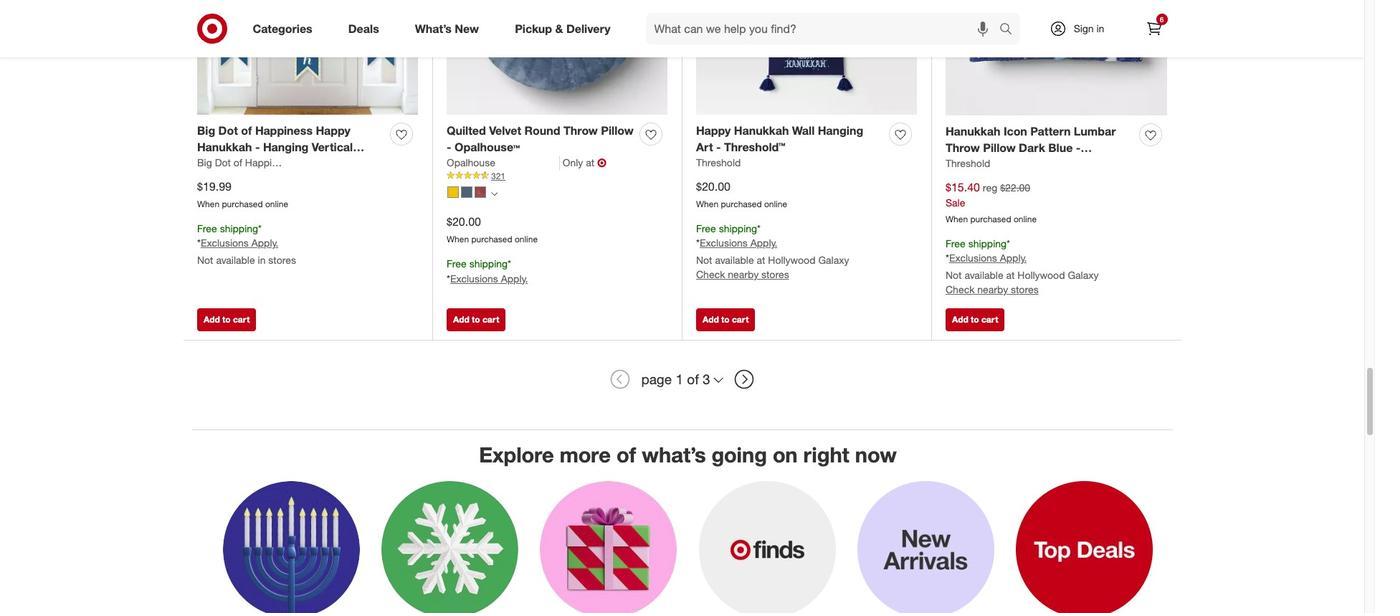 Task type: describe. For each thing, give the bounding box(es) containing it.
check nearby stores button for hanukkah icon pattern lumbar throw pillow dark blue - threshold™
[[946, 283, 1039, 297]]

free inside free shipping * * exclusions apply. not available in stores
[[197, 222, 217, 234]]

categories link
[[241, 13, 330, 44]]

only at ¬
[[563, 156, 607, 170]]

cart for hanukkah icon pattern lumbar throw pillow dark blue - threshold™
[[982, 314, 999, 325]]

deals link
[[336, 13, 397, 44]]

add for quilted velvet round throw pillow - opalhouse™
[[453, 314, 470, 325]]

online for free shipping * * exclusions apply. not available in stores
[[265, 198, 288, 209]]

online for free shipping * * exclusions apply. not available at hollywood galaxy check nearby stores
[[764, 198, 788, 209]]

- for threshold™
[[717, 140, 721, 154]]

when for free shipping * * exclusions apply.
[[447, 234, 469, 244]]

321
[[491, 171, 506, 181]]

$19.99
[[197, 179, 232, 194]]

when for free shipping * * exclusions apply. not available at hollywood galaxy check nearby stores
[[696, 198, 719, 209]]

$20.00 for opalhouse™
[[447, 214, 481, 229]]

$20.00 when purchased online for threshold™
[[696, 179, 788, 209]]

dark
[[1019, 141, 1046, 155]]

pickup & delivery
[[515, 21, 611, 36]]

velvet
[[489, 124, 522, 138]]

apply. for hanukkah icon pattern lumbar throw pillow dark blue - threshold™
[[1000, 252, 1027, 264]]

galaxy for happy hanukkah wall hanging art - threshold™
[[819, 254, 850, 266]]

exclusions apply. link for add to cart 'button' related to hanukkah icon pattern lumbar throw pillow dark blue - threshold™
[[950, 252, 1027, 264]]

what's
[[415, 21, 452, 36]]

6
[[1160, 15, 1164, 24]]

threshold™ inside hanukkah icon pattern lumbar throw pillow dark blue - threshold™
[[946, 157, 1007, 171]]

sale
[[946, 196, 966, 209]]

explore more of what's going on right now
[[479, 442, 897, 468]]

search
[[993, 23, 1027, 37]]

purchased inside $15.40 reg $22.00 sale when purchased online
[[971, 214, 1012, 224]]

apply. for happy hanukkah wall hanging art - threshold™
[[751, 237, 778, 249]]

pattern
[[1031, 124, 1071, 139]]

purchased for free shipping * * exclusions apply. not available at hollywood galaxy check nearby stores
[[721, 198, 762, 209]]

at for happy hanukkah wall hanging art - threshold™
[[757, 254, 766, 266]]

free shipping * * exclusions apply. not available at hollywood galaxy check nearby stores for dark
[[946, 237, 1099, 296]]

big dot of happiness link
[[197, 156, 293, 170]]

sign in link
[[1037, 13, 1127, 44]]

when for free shipping * * exclusions apply. not available in stores
[[197, 198, 220, 209]]

gold image
[[448, 186, 459, 198]]

galaxy for hanukkah icon pattern lumbar throw pillow dark blue - threshold™
[[1068, 269, 1099, 281]]

add to cart button for hanukkah icon pattern lumbar throw pillow dark blue - threshold™
[[946, 308, 1005, 331]]

hollywood for dark
[[1018, 269, 1065, 281]]

available for $19.99
[[216, 254, 255, 266]]

add to cart button for quilted velvet round throw pillow - opalhouse™
[[447, 308, 506, 331]]

$15.40 reg $22.00 sale when purchased online
[[946, 180, 1037, 224]]

blue
[[1049, 141, 1073, 155]]

add to cart for hanukkah icon pattern lumbar throw pillow dark blue - threshold™
[[952, 314, 999, 325]]

happy
[[696, 124, 731, 138]]

art
[[696, 140, 713, 154]]

exclusions for happy hanukkah wall hanging art - threshold™
[[700, 237, 748, 249]]

free for happy hanukkah wall hanging art - threshold™
[[696, 222, 716, 234]]

pickup & delivery link
[[503, 13, 629, 44]]

2 horizontal spatial available
[[965, 269, 1004, 281]]

available for $20.00
[[715, 254, 754, 266]]

big
[[197, 156, 212, 168]]

on
[[773, 442, 798, 468]]

happiness
[[245, 156, 293, 168]]

threshold for art
[[696, 156, 741, 168]]

2 horizontal spatial not
[[946, 269, 962, 281]]

pillow inside quilted velvet round throw pillow - opalhouse™
[[601, 124, 634, 138]]

free for hanukkah icon pattern lumbar throw pillow dark blue - threshold™
[[946, 237, 966, 249]]

online inside $15.40 reg $22.00 sale when purchased online
[[1014, 214, 1037, 224]]

sign in
[[1074, 22, 1105, 34]]

page 1 of 3 button
[[635, 364, 730, 395]]

opalhouse™
[[455, 140, 520, 154]]

exclusions inside free shipping * * exclusions apply. not available in stores
[[201, 237, 249, 249]]

1 to from the left
[[222, 314, 231, 325]]

threshold link for art
[[696, 156, 741, 170]]

dot
[[215, 156, 231, 168]]

$15.40
[[946, 180, 980, 194]]

purchased for free shipping * * exclusions apply. not available in stores
[[222, 198, 263, 209]]

stores inside free shipping * * exclusions apply. not available in stores
[[268, 254, 296, 266]]

quilted velvet round throw pillow - opalhouse™
[[447, 124, 634, 154]]

cart for quilted velvet round throw pillow - opalhouse™
[[483, 314, 499, 325]]

opalhouse link
[[447, 156, 560, 170]]

3
[[703, 371, 710, 388]]

add to cart button for happy hanukkah wall hanging art - threshold™
[[696, 308, 755, 331]]

free for quilted velvet round throw pillow - opalhouse™
[[447, 257, 467, 269]]

add for hanukkah icon pattern lumbar throw pillow dark blue - threshold™
[[952, 314, 969, 325]]

1 add to cart button from the left
[[197, 308, 256, 331]]

of for more
[[617, 442, 636, 468]]

all colors image
[[491, 191, 498, 198]]

add to cart for happy hanukkah wall hanging art - threshold™
[[703, 314, 749, 325]]

stores for happy hanukkah wall hanging art - threshold™
[[762, 269, 789, 281]]

¬
[[598, 156, 607, 170]]

not for $20.00
[[696, 254, 713, 266]]

round
[[525, 124, 561, 138]]

what's new link
[[403, 13, 497, 44]]

1 horizontal spatial in
[[1097, 22, 1105, 34]]

321 link
[[447, 170, 668, 182]]

$20.00 for threshold™
[[696, 179, 731, 194]]

add to cart for quilted velvet round throw pillow - opalhouse™
[[453, 314, 499, 325]]

add for happy hanukkah wall hanging art - threshold™
[[703, 314, 719, 325]]

what's
[[642, 442, 706, 468]]

purchased for free shipping * * exclusions apply.
[[472, 234, 513, 244]]

hanukkah icon pattern lumbar throw pillow dark blue - threshold™ link
[[946, 124, 1134, 171]]

throw inside hanukkah icon pattern lumbar throw pillow dark blue - threshold™
[[946, 141, 980, 155]]

at for hanukkah icon pattern lumbar throw pillow dark blue - threshold™
[[1007, 269, 1015, 281]]



Task type: locate. For each thing, give the bounding box(es) containing it.
online down happiness
[[265, 198, 288, 209]]

1 vertical spatial threshold™
[[946, 157, 1007, 171]]

1 horizontal spatial -
[[717, 140, 721, 154]]

0 vertical spatial hollywood
[[768, 254, 816, 266]]

cart
[[233, 314, 250, 325], [483, 314, 499, 325], [732, 314, 749, 325], [982, 314, 999, 325]]

1 horizontal spatial threshold™
[[946, 157, 1007, 171]]

exclusions for hanukkah icon pattern lumbar throw pillow dark blue - threshold™
[[950, 252, 998, 264]]

online up free shipping * * exclusions apply.
[[515, 234, 538, 244]]

1 vertical spatial at
[[757, 254, 766, 266]]

happy hanukkah wall hanging art - threshold™ link
[[696, 123, 884, 156]]

1 horizontal spatial check
[[946, 284, 975, 296]]

2 vertical spatial at
[[1007, 269, 1015, 281]]

1 horizontal spatial throw
[[946, 141, 980, 155]]

new
[[455, 21, 479, 36]]

hanukkah
[[734, 124, 789, 138], [946, 124, 1001, 139]]

pickup
[[515, 21, 552, 36]]

reg
[[983, 181, 998, 194]]

galaxy
[[819, 254, 850, 266], [1068, 269, 1099, 281]]

threshold™
[[724, 140, 786, 154], [946, 157, 1007, 171]]

free shipping * * exclusions apply.
[[447, 257, 528, 284]]

1 horizontal spatial check nearby stores button
[[946, 283, 1039, 297]]

throw inside quilted velvet round throw pillow - opalhouse™
[[564, 124, 598, 138]]

threshold link up $15.40 on the top of page
[[946, 156, 991, 171]]

0 horizontal spatial stores
[[268, 254, 296, 266]]

when inside $19.99 when purchased online
[[197, 198, 220, 209]]

1 horizontal spatial pillow
[[984, 141, 1016, 155]]

0 vertical spatial $20.00 when purchased online
[[696, 179, 788, 209]]

1 horizontal spatial threshold link
[[946, 156, 991, 171]]

$20.00 when purchased online down all colors 'image'
[[447, 214, 538, 244]]

at inside only at ¬
[[586, 156, 595, 168]]

4 to from the left
[[971, 314, 979, 325]]

hanukkah icon pattern lumbar throw pillow dark blue - threshold™ image
[[946, 0, 1168, 115], [946, 0, 1168, 115]]

1 vertical spatial pillow
[[984, 141, 1016, 155]]

0 horizontal spatial hollywood
[[768, 254, 816, 266]]

at
[[586, 156, 595, 168], [757, 254, 766, 266], [1007, 269, 1015, 281]]

1 vertical spatial check
[[946, 284, 975, 296]]

$22.00
[[1001, 181, 1031, 194]]

add to cart
[[204, 314, 250, 325], [453, 314, 499, 325], [703, 314, 749, 325], [952, 314, 999, 325]]

available inside free shipping * * exclusions apply. not available in stores
[[216, 254, 255, 266]]

when down sale
[[946, 214, 968, 224]]

1 horizontal spatial $20.00
[[696, 179, 731, 194]]

1 horizontal spatial hollywood
[[1018, 269, 1065, 281]]

0 horizontal spatial pillow
[[601, 124, 634, 138]]

of
[[234, 156, 242, 168], [687, 371, 699, 388], [617, 442, 636, 468]]

cart for happy hanukkah wall hanging art - threshold™
[[732, 314, 749, 325]]

0 horizontal spatial -
[[447, 140, 452, 154]]

1 horizontal spatial available
[[715, 254, 754, 266]]

hanukkah inside hanukkah icon pattern lumbar throw pillow dark blue - threshold™
[[946, 124, 1001, 139]]

shipping for quilted velvet round throw pillow - opalhouse™
[[470, 257, 508, 269]]

free shipping * * exclusions apply. not available in stores
[[197, 222, 296, 266]]

2 cart from the left
[[483, 314, 499, 325]]

3 to from the left
[[722, 314, 730, 325]]

in
[[1097, 22, 1105, 34], [258, 254, 266, 266]]

online for free shipping * * exclusions apply.
[[515, 234, 538, 244]]

to for quilted velvet round throw pillow - opalhouse™
[[472, 314, 480, 325]]

online inside $19.99 when purchased online
[[265, 198, 288, 209]]

free
[[197, 222, 217, 234], [696, 222, 716, 234], [946, 237, 966, 249], [447, 257, 467, 269]]

hanukkah icon pattern lumbar throw pillow dark blue - threshold™
[[946, 124, 1116, 171]]

0 horizontal spatial available
[[216, 254, 255, 266]]

of right '1'
[[687, 371, 699, 388]]

check nearby stores button
[[696, 268, 789, 282], [946, 283, 1039, 297]]

1 vertical spatial check nearby stores button
[[946, 283, 1039, 297]]

nearby for hanukkah icon pattern lumbar throw pillow dark blue - threshold™
[[978, 284, 1009, 296]]

1 add from the left
[[204, 314, 220, 325]]

0 horizontal spatial nearby
[[728, 269, 759, 281]]

1 horizontal spatial nearby
[[978, 284, 1009, 296]]

$20.00 when purchased online
[[696, 179, 788, 209], [447, 214, 538, 244]]

shipping inside free shipping * * exclusions apply.
[[470, 257, 508, 269]]

free shipping * * exclusions apply. not available at hollywood galaxy check nearby stores
[[696, 222, 850, 281], [946, 237, 1099, 296]]

happy hanukkah wall hanging art - threshold™
[[696, 124, 864, 154]]

to
[[222, 314, 231, 325], [472, 314, 480, 325], [722, 314, 730, 325], [971, 314, 979, 325]]

to for happy hanukkah wall hanging art - threshold™
[[722, 314, 730, 325]]

icon
[[1004, 124, 1028, 139]]

3 add to cart button from the left
[[696, 308, 755, 331]]

big dot of happiness
[[197, 156, 293, 168]]

2 add to cart button from the left
[[447, 308, 506, 331]]

0 vertical spatial at
[[586, 156, 595, 168]]

1 horizontal spatial galaxy
[[1068, 269, 1099, 281]]

wall
[[792, 124, 815, 138]]

what's new
[[415, 21, 479, 36]]

purchased inside $19.99 when purchased online
[[222, 198, 263, 209]]

1
[[676, 371, 684, 388]]

page 1 of 3
[[641, 371, 710, 388]]

when inside $15.40 reg $22.00 sale when purchased online
[[946, 214, 968, 224]]

1 vertical spatial $20.00
[[447, 214, 481, 229]]

pillow
[[601, 124, 634, 138], [984, 141, 1016, 155]]

1 horizontal spatial threshold
[[946, 157, 991, 169]]

categories
[[253, 21, 313, 36]]

exclusions apply. link for add to cart 'button' associated with happy hanukkah wall hanging art - threshold™
[[700, 237, 778, 249]]

3 add from the left
[[703, 314, 719, 325]]

pillow down icon
[[984, 141, 1016, 155]]

0 vertical spatial check nearby stores button
[[696, 268, 789, 282]]

in inside free shipping * * exclusions apply. not available in stores
[[258, 254, 266, 266]]

shipping for happy hanukkah wall hanging art - threshold™
[[719, 222, 757, 234]]

1 vertical spatial of
[[687, 371, 699, 388]]

not
[[197, 254, 213, 266], [696, 254, 713, 266], [946, 269, 962, 281]]

0 horizontal spatial free shipping * * exclusions apply. not available at hollywood galaxy check nearby stores
[[696, 222, 850, 281]]

0 vertical spatial pillow
[[601, 124, 634, 138]]

2 vertical spatial of
[[617, 442, 636, 468]]

of inside dropdown button
[[687, 371, 699, 388]]

exclusions for quilted velvet round throw pillow - opalhouse™
[[450, 272, 498, 284]]

threshold™ up $15.40 on the top of page
[[946, 157, 1007, 171]]

hanukkah inside happy hanukkah wall hanging art - threshold™
[[734, 124, 789, 138]]

0 vertical spatial in
[[1097, 22, 1105, 34]]

available
[[216, 254, 255, 266], [715, 254, 754, 266], [965, 269, 1004, 281]]

0 horizontal spatial in
[[258, 254, 266, 266]]

1 horizontal spatial stores
[[762, 269, 789, 281]]

right
[[804, 442, 850, 468]]

hollywood
[[768, 254, 816, 266], [1018, 269, 1065, 281]]

check nearby stores button for happy hanukkah wall hanging art - threshold™
[[696, 268, 789, 282]]

exclusions apply. link for fourth add to cart 'button' from the right
[[201, 237, 278, 249]]

2 horizontal spatial at
[[1007, 269, 1015, 281]]

online down happy hanukkah wall hanging art - threshold™
[[764, 198, 788, 209]]

throw up only at ¬
[[564, 124, 598, 138]]

online
[[265, 198, 288, 209], [764, 198, 788, 209], [1014, 214, 1037, 224], [515, 234, 538, 244]]

threshold link for throw
[[946, 156, 991, 171]]

threshold
[[696, 156, 741, 168], [946, 157, 991, 169]]

in right sign
[[1097, 22, 1105, 34]]

1 horizontal spatial free shipping * * exclusions apply. not available at hollywood galaxy check nearby stores
[[946, 237, 1099, 296]]

2 to from the left
[[472, 314, 480, 325]]

4 cart from the left
[[982, 314, 999, 325]]

page
[[641, 371, 672, 388]]

in down $19.99 when purchased online
[[258, 254, 266, 266]]

0 horizontal spatial hanukkah
[[734, 124, 789, 138]]

4 add to cart button from the left
[[946, 308, 1005, 331]]

1 horizontal spatial hanukkah
[[946, 124, 1001, 139]]

threshold link down art
[[696, 156, 741, 170]]

lumbar
[[1074, 124, 1116, 139]]

hanging
[[818, 124, 864, 138]]

2 add from the left
[[453, 314, 470, 325]]

$20.00 when purchased online down art
[[696, 179, 788, 209]]

deals
[[348, 21, 379, 36]]

1 add to cart from the left
[[204, 314, 250, 325]]

free shipping * * exclusions apply. not available at hollywood galaxy check nearby stores for threshold™
[[696, 222, 850, 281]]

0 vertical spatial stores
[[268, 254, 296, 266]]

4 add from the left
[[952, 314, 969, 325]]

*
[[258, 222, 262, 234], [757, 222, 761, 234], [197, 237, 201, 249], [696, 237, 700, 249], [1007, 237, 1011, 249], [946, 252, 950, 264], [508, 257, 511, 269], [447, 272, 450, 284]]

2 vertical spatial stores
[[1011, 284, 1039, 296]]

- for opalhouse™
[[447, 140, 452, 154]]

threshold for throw
[[946, 157, 991, 169]]

hanukkah left the wall
[[734, 124, 789, 138]]

of right dot
[[234, 156, 242, 168]]

$20.00 when purchased online for opalhouse™
[[447, 214, 538, 244]]

apply. inside free shipping * * exclusions apply.
[[501, 272, 528, 284]]

0 horizontal spatial check nearby stores button
[[696, 268, 789, 282]]

- down quilted
[[447, 140, 452, 154]]

of for 1
[[687, 371, 699, 388]]

$19.99 when purchased online
[[197, 179, 288, 209]]

0 vertical spatial throw
[[564, 124, 598, 138]]

0 horizontal spatial threshold™
[[724, 140, 786, 154]]

apply. inside free shipping * * exclusions apply. not available in stores
[[252, 237, 278, 249]]

1 horizontal spatial at
[[757, 254, 766, 266]]

1 vertical spatial galaxy
[[1068, 269, 1099, 281]]

exclusions
[[201, 237, 249, 249], [700, 237, 748, 249], [950, 252, 998, 264], [450, 272, 498, 284]]

0 vertical spatial threshold™
[[724, 140, 786, 154]]

0 horizontal spatial check
[[696, 269, 725, 281]]

when down art
[[696, 198, 719, 209]]

going
[[712, 442, 767, 468]]

&
[[555, 21, 563, 36]]

threshold up $15.40 on the top of page
[[946, 157, 991, 169]]

quilted velvet round throw pillow - opalhouse™ image
[[447, 0, 668, 115], [447, 0, 668, 115]]

3 add to cart from the left
[[703, 314, 749, 325]]

0 vertical spatial galaxy
[[819, 254, 850, 266]]

1 vertical spatial $20.00 when purchased online
[[447, 214, 538, 244]]

$20.00
[[696, 179, 731, 194], [447, 214, 481, 229]]

0 vertical spatial $20.00
[[696, 179, 731, 194]]

- inside hanukkah icon pattern lumbar throw pillow dark blue - threshold™
[[1076, 141, 1081, 155]]

of right more
[[617, 442, 636, 468]]

sign
[[1074, 22, 1094, 34]]

1 cart from the left
[[233, 314, 250, 325]]

opalhouse
[[447, 156, 495, 168]]

1 vertical spatial stores
[[762, 269, 789, 281]]

throw
[[564, 124, 598, 138], [946, 141, 980, 155]]

0 horizontal spatial not
[[197, 254, 213, 266]]

0 vertical spatial of
[[234, 156, 242, 168]]

pillow up '¬'
[[601, 124, 634, 138]]

stores for hanukkah icon pattern lumbar throw pillow dark blue - threshold™
[[1011, 284, 1039, 296]]

apply.
[[252, 237, 278, 249], [751, 237, 778, 249], [1000, 252, 1027, 264], [501, 272, 528, 284]]

0 vertical spatial check
[[696, 269, 725, 281]]

0 horizontal spatial threshold
[[696, 156, 741, 168]]

2 horizontal spatial stores
[[1011, 284, 1039, 296]]

0 horizontal spatial at
[[586, 156, 595, 168]]

apply. for quilted velvet round throw pillow - opalhouse™
[[501, 272, 528, 284]]

0 horizontal spatial throw
[[564, 124, 598, 138]]

all colors element
[[491, 189, 498, 198]]

threshold link
[[696, 156, 741, 170], [946, 156, 991, 171]]

- right art
[[717, 140, 721, 154]]

happy hanukkah wall hanging art - threshold™ image
[[696, 0, 917, 115], [696, 0, 917, 115]]

hollywood for threshold™
[[768, 254, 816, 266]]

0 horizontal spatial $20.00
[[447, 214, 481, 229]]

rose image
[[475, 186, 486, 198]]

to for hanukkah icon pattern lumbar throw pillow dark blue - threshold™
[[971, 314, 979, 325]]

2 horizontal spatial -
[[1076, 141, 1081, 155]]

2 horizontal spatial of
[[687, 371, 699, 388]]

- right the blue
[[1076, 141, 1081, 155]]

search button
[[993, 13, 1027, 47]]

big dot of happiness happy hanukkah - hanging vertical paper door banners - chanukah holiday party wall decoration kit - indoor door decor image
[[197, 0, 418, 115], [197, 0, 418, 115]]

check
[[696, 269, 725, 281], [946, 284, 975, 296]]

1 horizontal spatial of
[[617, 442, 636, 468]]

now
[[856, 442, 897, 468]]

when up free shipping * * exclusions apply.
[[447, 234, 469, 244]]

1 vertical spatial hollywood
[[1018, 269, 1065, 281]]

shipping
[[220, 222, 258, 234], [719, 222, 757, 234], [969, 237, 1007, 249], [470, 257, 508, 269]]

free inside free shipping * * exclusions apply.
[[447, 257, 467, 269]]

6 link
[[1139, 13, 1170, 44]]

What can we help you find? suggestions appear below search field
[[646, 13, 1003, 44]]

when
[[197, 198, 220, 209], [696, 198, 719, 209], [946, 214, 968, 224], [447, 234, 469, 244]]

1 horizontal spatial $20.00 when purchased online
[[696, 179, 788, 209]]

$20.00 down blue icon
[[447, 214, 481, 229]]

$20.00 down art
[[696, 179, 731, 194]]

4 add to cart from the left
[[952, 314, 999, 325]]

0 horizontal spatial $20.00 when purchased online
[[447, 214, 538, 244]]

0 horizontal spatial galaxy
[[819, 254, 850, 266]]

add to cart button
[[197, 308, 256, 331], [447, 308, 506, 331], [696, 308, 755, 331], [946, 308, 1005, 331]]

check for hanukkah icon pattern lumbar throw pillow dark blue - threshold™
[[946, 284, 975, 296]]

more
[[560, 442, 611, 468]]

blue image
[[461, 186, 473, 198]]

1 vertical spatial throw
[[946, 141, 980, 155]]

throw up $15.40 on the top of page
[[946, 141, 980, 155]]

not inside free shipping * * exclusions apply. not available in stores
[[197, 254, 213, 266]]

exclusions apply. link
[[201, 237, 278, 249], [700, 237, 778, 249], [950, 252, 1027, 264], [450, 272, 528, 284]]

shipping inside free shipping * * exclusions apply. not available in stores
[[220, 222, 258, 234]]

1 vertical spatial in
[[258, 254, 266, 266]]

0 horizontal spatial of
[[234, 156, 242, 168]]

1 vertical spatial nearby
[[978, 284, 1009, 296]]

exclusions inside free shipping * * exclusions apply.
[[450, 272, 498, 284]]

quilted velvet round throw pillow - opalhouse™ link
[[447, 123, 634, 156]]

- inside happy hanukkah wall hanging art - threshold™
[[717, 140, 721, 154]]

0 horizontal spatial threshold link
[[696, 156, 741, 170]]

of for dot
[[234, 156, 242, 168]]

1 horizontal spatial not
[[696, 254, 713, 266]]

explore
[[479, 442, 554, 468]]

online down $22.00
[[1014, 214, 1037, 224]]

nearby for happy hanukkah wall hanging art - threshold™
[[728, 269, 759, 281]]

shipping for hanukkah icon pattern lumbar throw pillow dark blue - threshold™
[[969, 237, 1007, 249]]

hanukkah left icon
[[946, 124, 1001, 139]]

not for $19.99
[[197, 254, 213, 266]]

threshold™ inside happy hanukkah wall hanging art - threshold™
[[724, 140, 786, 154]]

check for happy hanukkah wall hanging art - threshold™
[[696, 269, 725, 281]]

nearby
[[728, 269, 759, 281], [978, 284, 1009, 296]]

- inside quilted velvet round throw pillow - opalhouse™
[[447, 140, 452, 154]]

quilted
[[447, 124, 486, 138]]

stores
[[268, 254, 296, 266], [762, 269, 789, 281], [1011, 284, 1039, 296]]

when down '$19.99'
[[197, 198, 220, 209]]

0 vertical spatial nearby
[[728, 269, 759, 281]]

threshold down art
[[696, 156, 741, 168]]

only
[[563, 156, 583, 168]]

2 add to cart from the left
[[453, 314, 499, 325]]

3 cart from the left
[[732, 314, 749, 325]]

add
[[204, 314, 220, 325], [453, 314, 470, 325], [703, 314, 719, 325], [952, 314, 969, 325]]

threshold™ down happy
[[724, 140, 786, 154]]

delivery
[[567, 21, 611, 36]]

pillow inside hanukkah icon pattern lumbar throw pillow dark blue - threshold™
[[984, 141, 1016, 155]]



Task type: vqa. For each thing, say whether or not it's contained in the screenshot.
Free Shipping * * Exclusions Apply. Not Available In Stores
yes



